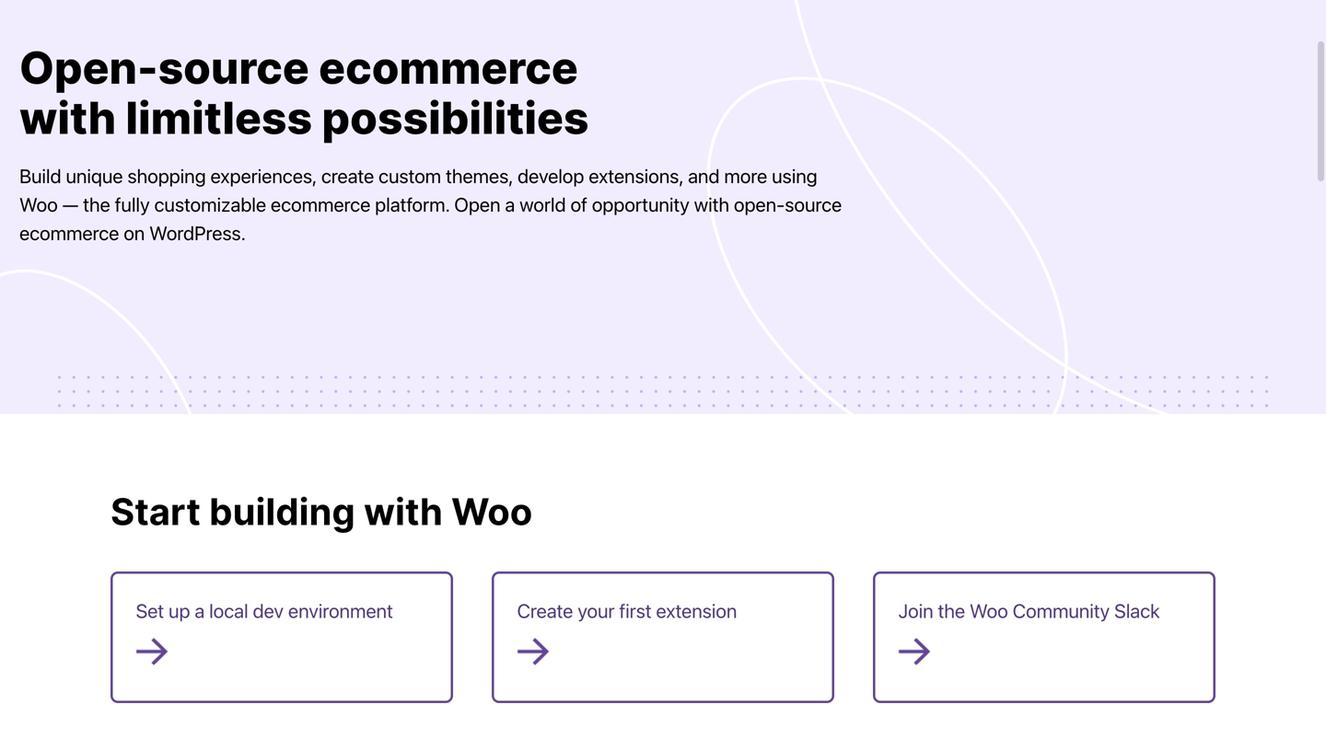 Task type: locate. For each thing, give the bounding box(es) containing it.
0 horizontal spatial the
[[83, 193, 110, 216]]

2 horizontal spatial with
[[694, 193, 730, 216]]

a
[[505, 193, 515, 216], [195, 600, 205, 623]]

the
[[83, 193, 110, 216], [938, 600, 966, 623]]

ecommerce inside open-source ecommerce with limitless possibilities
[[319, 41, 578, 94]]

ecommerce
[[319, 41, 578, 94], [271, 193, 371, 216], [19, 221, 119, 244]]

create
[[517, 600, 573, 623]]

1 vertical spatial source
[[785, 193, 842, 216]]

up
[[169, 600, 190, 623]]

0 vertical spatial woo
[[19, 193, 58, 216]]

0 horizontal spatial a
[[195, 600, 205, 623]]

0 horizontal spatial with
[[19, 91, 116, 145]]

local
[[209, 600, 248, 623]]

open-
[[734, 193, 785, 216]]

2 vertical spatial with
[[364, 490, 443, 534]]

0 vertical spatial with
[[19, 91, 116, 145]]

1 horizontal spatial with
[[364, 490, 443, 534]]

1 horizontal spatial source
[[785, 193, 842, 216]]

of
[[571, 193, 588, 216]]

magnifying glass image
[[92, 61, 114, 83]]

the right "—"
[[83, 193, 110, 216]]

1 vertical spatial the
[[938, 600, 966, 623]]

start building with woo
[[111, 490, 533, 534]]

1 vertical spatial a
[[195, 600, 205, 623]]

create your first extension
[[517, 600, 737, 623]]

join the woo community slack link
[[899, 600, 1161, 623]]

2 horizontal spatial woo
[[970, 600, 1009, 623]]

source
[[158, 41, 309, 94], [785, 193, 842, 216]]

a inside build unique shopping experiences, create custom themes, develop extensions, and more using woo — the fully customizable ecommerce platform. open a world of opportunity with open-source ecommerce on wordpress.
[[505, 193, 515, 216]]

environment
[[288, 600, 393, 623]]

a right up
[[195, 600, 205, 623]]

unique
[[66, 164, 123, 187]]

your
[[578, 600, 615, 623]]

a right open
[[505, 193, 515, 216]]

—
[[62, 193, 79, 216]]

0 vertical spatial a
[[505, 193, 515, 216]]

fully
[[115, 193, 150, 216]]

1 horizontal spatial a
[[505, 193, 515, 216]]

0 vertical spatial ecommerce
[[319, 41, 578, 94]]

possibilities
[[322, 91, 589, 145]]

create your first extension link
[[517, 600, 737, 623]]

with inside build unique shopping experiences, create custom themes, develop extensions, and more using woo — the fully customizable ecommerce platform. open a world of opportunity with open-source ecommerce on wordpress.
[[694, 193, 730, 216]]

open
[[455, 193, 501, 216]]

1 vertical spatial ecommerce
[[271, 193, 371, 216]]

1 horizontal spatial woo
[[452, 490, 533, 534]]

0 horizontal spatial source
[[158, 41, 309, 94]]

platform.
[[375, 193, 450, 216]]

shopping
[[128, 164, 206, 187]]

woo inside build unique shopping experiences, create custom themes, develop extensions, and more using woo — the fully customizable ecommerce platform. open a world of opportunity with open-source ecommerce on wordpress.
[[19, 193, 58, 216]]

extension
[[656, 600, 737, 623]]

create
[[321, 164, 374, 187]]

0 vertical spatial the
[[83, 193, 110, 216]]

dev
[[253, 600, 284, 623]]

source inside open-source ecommerce with limitless possibilities
[[158, 41, 309, 94]]

building
[[209, 490, 355, 534]]

community
[[1013, 600, 1110, 623]]

with inside open-source ecommerce with limitless possibilities
[[19, 91, 116, 145]]

1 vertical spatial with
[[694, 193, 730, 216]]

with
[[19, 91, 116, 145], [694, 193, 730, 216], [364, 490, 443, 534]]

develop
[[518, 164, 584, 187]]

slack
[[1115, 600, 1161, 623]]

the right join
[[938, 600, 966, 623]]

woo
[[19, 193, 58, 216], [452, 490, 533, 534], [970, 600, 1009, 623]]

0 vertical spatial source
[[158, 41, 309, 94]]

0 horizontal spatial woo
[[19, 193, 58, 216]]



Task type: vqa. For each thing, say whether or not it's contained in the screenshot.
Add a country "a"
no



Task type: describe. For each thing, give the bounding box(es) containing it.
2 vertical spatial ecommerce
[[19, 221, 119, 244]]

experiences,
[[211, 164, 317, 187]]

1 horizontal spatial the
[[938, 600, 966, 623]]

open-source ecommerce with limitless possibilities
[[19, 41, 589, 145]]

open-
[[19, 41, 158, 94]]

start
[[111, 490, 201, 534]]

and
[[688, 164, 720, 187]]

set up a local dev environment
[[136, 600, 393, 623]]

using
[[772, 164, 818, 187]]

world
[[520, 193, 566, 216]]

more
[[725, 164, 768, 187]]

customizable
[[154, 193, 266, 216]]

2 vertical spatial woo
[[970, 600, 1009, 623]]

custom
[[379, 164, 441, 187]]

join the woo community slack
[[899, 600, 1161, 623]]

1 vertical spatial woo
[[452, 490, 533, 534]]

opportunity
[[592, 193, 690, 216]]

set
[[136, 600, 164, 623]]

source inside build unique shopping experiences, create custom themes, develop extensions, and more using woo — the fully customizable ecommerce platform. open a world of opportunity with open-source ecommerce on wordpress.
[[785, 193, 842, 216]]

limitless
[[126, 91, 312, 145]]

build
[[19, 164, 61, 187]]

first
[[620, 600, 652, 623]]

themes,
[[446, 164, 513, 187]]

join
[[899, 600, 934, 623]]

wordpress.
[[149, 221, 246, 244]]

extensions,
[[589, 164, 684, 187]]

the inside build unique shopping experiences, create custom themes, develop extensions, and more using woo — the fully customizable ecommerce platform. open a world of opportunity with open-source ecommerce on wordpress.
[[83, 193, 110, 216]]

build unique shopping experiences, create custom themes, develop extensions, and more using woo — the fully customizable ecommerce platform. open a world of opportunity with open-source ecommerce on wordpress.
[[19, 164, 842, 244]]

on
[[124, 221, 145, 244]]

Magnifying Glass search field
[[75, 44, 1199, 100]]

set up a local dev environment link
[[136, 600, 393, 623]]



